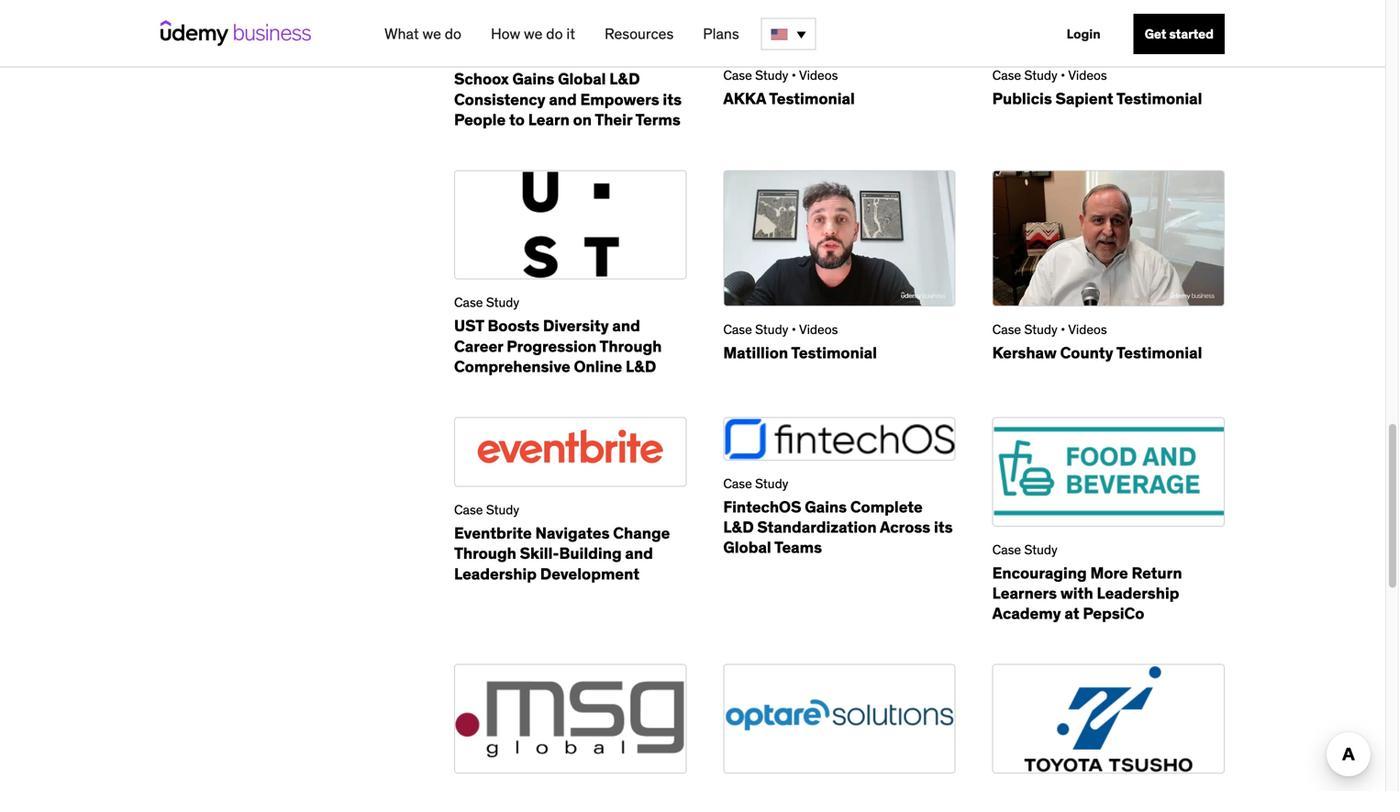Task type: locate. For each thing, give the bounding box(es) containing it.
case up ust
[[454, 294, 483, 311]]

• inside "case study • videos publicis sapient testimonial"
[[1061, 67, 1066, 83]]

do inside the how we do it popup button
[[546, 24, 563, 43]]

schoox gains global l&d consistency and empowers its people to learn on their terms link
[[454, 69, 682, 129]]

testimonial inside case study • videos matillion testimonial
[[792, 343, 877, 363]]

1 horizontal spatial through
[[600, 336, 662, 356]]

videos inside case study • videos matillion testimonial
[[799, 321, 838, 338]]

2 do from the left
[[546, 24, 563, 43]]

0 horizontal spatial we
[[423, 24, 441, 43]]

1 horizontal spatial global
[[724, 538, 772, 557]]

videos inside case study • videos akka testimonial
[[799, 67, 838, 83]]

and for consistency
[[549, 89, 577, 109]]

case study • videos kershaw county testimonial
[[993, 321, 1203, 363]]

on
[[573, 110, 592, 129]]

through
[[600, 336, 662, 356], [454, 544, 517, 563]]

we inside the how we do it popup button
[[524, 24, 543, 43]]

leadership
[[454, 564, 537, 584], [1097, 583, 1180, 603]]

through inside the case study ust boosts diversity and career progression through comprehensive online l&d
[[600, 336, 662, 356]]

resources
[[605, 24, 674, 43]]

study inside case study • videos matillion testimonial
[[756, 321, 789, 338]]

case inside "case study • videos publicis sapient testimonial"
[[993, 67, 1022, 83]]

1 horizontal spatial its
[[934, 517, 953, 537]]

and
[[549, 89, 577, 109], [613, 316, 641, 336], [625, 544, 653, 563]]

development
[[540, 564, 640, 584]]

case up publicis
[[993, 67, 1022, 83]]

leadership inside case study encouraging more return learners with leadership academy at pepsico
[[1097, 583, 1180, 603]]

0 horizontal spatial leadership
[[454, 564, 537, 584]]

•
[[792, 67, 797, 83], [1061, 67, 1066, 83], [792, 321, 797, 338], [1061, 321, 1066, 338]]

0 vertical spatial l&d
[[610, 69, 640, 89]]

videos up akka testimonial link
[[799, 67, 838, 83]]

study inside "case study • videos publicis sapient testimonial"
[[1025, 67, 1058, 83]]

2 vertical spatial and
[[625, 544, 653, 563]]

0 vertical spatial and
[[549, 89, 577, 109]]

1 we from the left
[[423, 24, 441, 43]]

2 vertical spatial l&d
[[724, 517, 754, 537]]

case up akka
[[724, 67, 752, 83]]

login button
[[1056, 14, 1112, 54]]

how we do it button
[[484, 17, 583, 50]]

0 vertical spatial its
[[663, 89, 682, 109]]

more
[[1091, 563, 1129, 583]]

we for what
[[423, 24, 441, 43]]

fintechos
[[724, 497, 802, 517]]

global inside case study fintechos gains complete l&d standardization across its global teams
[[724, 538, 772, 557]]

l&d
[[610, 69, 640, 89], [626, 357, 657, 376], [724, 517, 754, 537]]

study up eventbrite
[[486, 502, 520, 518]]

pepsico
[[1083, 603, 1145, 623]]

• up county
[[1061, 321, 1066, 338]]

global
[[558, 69, 606, 89], [724, 538, 772, 557]]

we
[[423, 24, 441, 43], [524, 24, 543, 43]]

study up publicis
[[1025, 67, 1058, 83]]

testimonial down get
[[1117, 88, 1203, 108]]

videos up county
[[1069, 321, 1108, 338]]

and inside schoox gains global l&d consistency and empowers its people to learn on their terms
[[549, 89, 577, 109]]

l&d down fintechos
[[724, 517, 754, 537]]

0 horizontal spatial do
[[445, 24, 462, 43]]

study up the matillion
[[756, 321, 789, 338]]

study up boosts
[[486, 294, 520, 311]]

1 vertical spatial and
[[613, 316, 641, 336]]

terms
[[636, 110, 681, 129]]

• up 'sapient'
[[1061, 67, 1066, 83]]

its
[[663, 89, 682, 109], [934, 517, 953, 537]]

case
[[724, 67, 752, 83], [993, 67, 1022, 83], [454, 294, 483, 311], [724, 321, 752, 338], [993, 321, 1022, 338], [724, 475, 752, 492], [454, 502, 483, 518], [993, 541, 1022, 558]]

1 vertical spatial global
[[724, 538, 772, 557]]

global up on
[[558, 69, 606, 89]]

• inside case study • videos kershaw county testimonial
[[1061, 321, 1066, 338]]

case inside case study eventbrite navigates change through skill-building and leadership development
[[454, 502, 483, 518]]

do inside what we do popup button
[[445, 24, 462, 43]]

videos inside case study • videos kershaw county testimonial
[[1069, 321, 1108, 338]]

1 vertical spatial gains
[[805, 497, 847, 517]]

case for matillion testimonial
[[724, 321, 752, 338]]

what we do
[[385, 24, 462, 43]]

testimonial
[[769, 88, 855, 108], [1117, 88, 1203, 108], [792, 343, 877, 363], [1117, 343, 1203, 363]]

0 vertical spatial gains
[[513, 69, 555, 89]]

study inside case study • videos kershaw county testimonial
[[1025, 321, 1058, 338]]

people
[[454, 110, 506, 129]]

study inside case study eventbrite navigates change through skill-building and leadership development
[[486, 502, 520, 518]]

its right across
[[934, 517, 953, 537]]

with
[[1061, 583, 1094, 603]]

testimonial down menu navigation
[[769, 88, 855, 108]]

case inside the case study ust boosts diversity and career progression through comprehensive online l&d
[[454, 294, 483, 311]]

study inside case study encouraging more return learners with leadership academy at pepsico
[[1025, 541, 1058, 558]]

case up the matillion
[[724, 321, 752, 338]]

building
[[559, 544, 622, 563]]

at
[[1065, 603, 1080, 623]]

• for kershaw
[[1061, 321, 1066, 338]]

• inside case study • videos akka testimonial
[[792, 67, 797, 83]]

we right how
[[524, 24, 543, 43]]

0 horizontal spatial through
[[454, 544, 517, 563]]

case inside case study • videos akka testimonial
[[724, 67, 752, 83]]

county
[[1061, 343, 1114, 363]]

• inside case study • videos matillion testimonial
[[792, 321, 797, 338]]

videos up matillion testimonial link
[[799, 321, 838, 338]]

do left it
[[546, 24, 563, 43]]

1 horizontal spatial leadership
[[1097, 583, 1180, 603]]

case up eventbrite
[[454, 502, 483, 518]]

1 horizontal spatial we
[[524, 24, 543, 43]]

progression
[[507, 336, 597, 356]]

case for eventbrite navigates change through skill-building and leadership development
[[454, 502, 483, 518]]

testimonial inside case study • videos kershaw county testimonial
[[1117, 343, 1203, 363]]

case for akka testimonial
[[724, 67, 752, 83]]

academy
[[993, 603, 1062, 623]]

testimonial right the matillion
[[792, 343, 877, 363]]

1 do from the left
[[445, 24, 462, 43]]

testimonial right county
[[1117, 343, 1203, 363]]

study inside case study • videos akka testimonial
[[756, 67, 789, 83]]

case up fintechos
[[724, 475, 752, 492]]

study
[[756, 67, 789, 83], [1025, 67, 1058, 83], [486, 294, 520, 311], [756, 321, 789, 338], [1025, 321, 1058, 338], [756, 475, 789, 492], [486, 502, 520, 518], [1025, 541, 1058, 558]]

schoox
[[454, 69, 509, 89]]

videos
[[799, 67, 838, 83], [1069, 67, 1108, 83], [799, 321, 838, 338], [1069, 321, 1108, 338]]

1 horizontal spatial do
[[546, 24, 563, 43]]

do
[[445, 24, 462, 43], [546, 24, 563, 43]]

study inside the case study ust boosts diversity and career progression through comprehensive online l&d
[[486, 294, 520, 311]]

get started link
[[1134, 14, 1225, 54]]

global down fintechos
[[724, 538, 772, 557]]

boosts
[[488, 316, 540, 336]]

it
[[567, 24, 575, 43]]

leadership inside case study eventbrite navigates change through skill-building and leadership development
[[454, 564, 537, 584]]

case for ust boosts diversity and career progression through comprehensive online l&d
[[454, 294, 483, 311]]

case inside case study • videos kershaw county testimonial
[[993, 321, 1022, 338]]

and up online
[[613, 316, 641, 336]]

case study ust boosts diversity and career progression through comprehensive online l&d
[[454, 294, 662, 376]]

0 vertical spatial through
[[600, 336, 662, 356]]

• for matillion
[[792, 321, 797, 338]]

testimonial inside case study • videos akka testimonial
[[769, 88, 855, 108]]

and up learn
[[549, 89, 577, 109]]

resources button
[[598, 17, 681, 50]]

l&d inside case study fintechos gains complete l&d standardization across its global teams
[[724, 517, 754, 537]]

videos for akka
[[799, 67, 838, 83]]

gains up the standardization
[[805, 497, 847, 517]]

study for akka testimonial
[[756, 67, 789, 83]]

study for kershaw county testimonial
[[1025, 321, 1058, 338]]

navigates
[[536, 523, 610, 543]]

• up akka testimonial link
[[792, 67, 797, 83]]

study inside case study fintechos gains complete l&d standardization across its global teams
[[756, 475, 789, 492]]

• up matillion testimonial link
[[792, 321, 797, 338]]

leadership down eventbrite
[[454, 564, 537, 584]]

across
[[880, 517, 931, 537]]

matillion testimonial link
[[724, 343, 877, 363]]

skill-
[[520, 544, 559, 563]]

l&d right online
[[626, 357, 657, 376]]

0 vertical spatial global
[[558, 69, 606, 89]]

do right what
[[445, 24, 462, 43]]

study up encouraging on the bottom
[[1025, 541, 1058, 558]]

case inside case study fintechos gains complete l&d standardization across its global teams
[[724, 475, 752, 492]]

l&d up empowers
[[610, 69, 640, 89]]

study for publicis sapient testimonial
[[1025, 67, 1058, 83]]

we right what
[[423, 24, 441, 43]]

2 we from the left
[[524, 24, 543, 43]]

0 horizontal spatial its
[[663, 89, 682, 109]]

case inside case study • videos matillion testimonial
[[724, 321, 752, 338]]

leadership down return
[[1097, 583, 1180, 603]]

publicis
[[993, 88, 1053, 108]]

0 horizontal spatial gains
[[513, 69, 555, 89]]

case up encouraging on the bottom
[[993, 541, 1022, 558]]

study up fintechos
[[756, 475, 789, 492]]

case study eventbrite navigates change through skill-building and leadership development
[[454, 502, 670, 584]]

through down eventbrite
[[454, 544, 517, 563]]

1 vertical spatial through
[[454, 544, 517, 563]]

study up the kershaw
[[1025, 321, 1058, 338]]

gains
[[513, 69, 555, 89], [805, 497, 847, 517]]

sapient
[[1056, 88, 1114, 108]]

1 horizontal spatial gains
[[805, 497, 847, 517]]

study up akka testimonial link
[[756, 67, 789, 83]]

we inside what we do popup button
[[423, 24, 441, 43]]

case up the kershaw
[[993, 321, 1022, 338]]

through up online
[[600, 336, 662, 356]]

schoox gains global l&d consistency and empowers its people to learn on their terms
[[454, 69, 682, 129]]

and down "change"
[[625, 544, 653, 563]]

do for what we do
[[445, 24, 462, 43]]

its up terms
[[663, 89, 682, 109]]

videos up 'sapient'
[[1069, 67, 1108, 83]]

learners
[[993, 583, 1057, 603]]

1 vertical spatial its
[[934, 517, 953, 537]]

gains up consistency
[[513, 69, 555, 89]]

case inside case study encouraging more return learners with leadership academy at pepsico
[[993, 541, 1022, 558]]

complete
[[851, 497, 923, 517]]

0 horizontal spatial global
[[558, 69, 606, 89]]

and inside the case study ust boosts diversity and career progression through comprehensive online l&d
[[613, 316, 641, 336]]

1 vertical spatial l&d
[[626, 357, 657, 376]]

videos inside "case study • videos publicis sapient testimonial"
[[1069, 67, 1108, 83]]

videos for publicis
[[1069, 67, 1108, 83]]

encouraging
[[993, 563, 1087, 583]]



Task type: vqa. For each thing, say whether or not it's contained in the screenshot.
Business for Forward
no



Task type: describe. For each thing, give the bounding box(es) containing it.
publicis sapient testimonial link
[[993, 88, 1203, 108]]

menu navigation
[[370, 0, 1225, 68]]

l&d inside schoox gains global l&d consistency and empowers its people to learn on their terms
[[610, 69, 640, 89]]

testimonial inside "case study • videos publicis sapient testimonial"
[[1117, 88, 1203, 108]]

encouraging more return learners with leadership academy at pepsico link
[[993, 563, 1183, 623]]

videos for matillion
[[799, 321, 838, 338]]

gains inside schoox gains global l&d consistency and empowers its people to learn on their terms
[[513, 69, 555, 89]]

kershaw county testimonial link
[[993, 343, 1203, 363]]

learn
[[528, 110, 570, 129]]

what
[[385, 24, 419, 43]]

started
[[1170, 26, 1214, 42]]

case study • videos akka testimonial
[[724, 67, 855, 108]]

empowers
[[581, 89, 660, 109]]

study for encouraging more return learners with leadership academy at pepsico
[[1025, 541, 1058, 558]]

global inside schoox gains global l&d consistency and empowers its people to learn on their terms
[[558, 69, 606, 89]]

• for publicis
[[1061, 67, 1066, 83]]

we for how
[[524, 24, 543, 43]]

case for fintechos gains complete l&d standardization across its global teams
[[724, 475, 752, 492]]

gains inside case study fintechos gains complete l&d standardization across its global teams
[[805, 497, 847, 517]]

case study fintechos gains complete l&d standardization across its global teams
[[724, 475, 953, 557]]

ust
[[454, 316, 484, 336]]

do for how we do it
[[546, 24, 563, 43]]

kershaw
[[993, 343, 1057, 363]]

matillion
[[724, 343, 789, 363]]

online
[[574, 357, 623, 376]]

study for ust boosts diversity and career progression through comprehensive online l&d
[[486, 294, 520, 311]]

study for eventbrite navigates change through skill-building and leadership development
[[486, 502, 520, 518]]

its inside schoox gains global l&d consistency and empowers its people to learn on their terms
[[663, 89, 682, 109]]

return
[[1132, 563, 1183, 583]]

study for matillion testimonial
[[756, 321, 789, 338]]

case for kershaw county testimonial
[[993, 321, 1022, 338]]

case study • videos publicis sapient testimonial
[[993, 67, 1203, 108]]

to
[[509, 110, 525, 129]]

diversity
[[543, 316, 609, 336]]

akka testimonial link
[[724, 88, 855, 108]]

study for fintechos gains complete l&d standardization across its global teams
[[756, 475, 789, 492]]

its inside case study fintechos gains complete l&d standardization across its global teams
[[934, 517, 953, 537]]

how we do it
[[491, 24, 575, 43]]

standardization
[[758, 517, 877, 537]]

case for encouraging more return learners with leadership academy at pepsico
[[993, 541, 1022, 558]]

fintechos gains complete l&d standardization across its global teams link
[[724, 497, 953, 557]]

career
[[454, 336, 503, 356]]

their
[[595, 110, 633, 129]]

case for publicis sapient testimonial
[[993, 67, 1022, 83]]

case study encouraging more return learners with leadership academy at pepsico
[[993, 541, 1183, 623]]

eventbrite
[[454, 523, 532, 543]]

videos for kershaw
[[1069, 321, 1108, 338]]

plans
[[703, 24, 739, 43]]

• for akka
[[792, 67, 797, 83]]

how
[[491, 24, 521, 43]]

and inside case study eventbrite navigates change through skill-building and leadership development
[[625, 544, 653, 563]]

plans button
[[696, 17, 747, 50]]

case study • videos matillion testimonial
[[724, 321, 877, 363]]

and for diversity
[[613, 316, 641, 336]]

l&d inside the case study ust boosts diversity and career progression through comprehensive online l&d
[[626, 357, 657, 376]]

udemy business image
[[161, 20, 311, 46]]

get
[[1145, 26, 1167, 42]]

comprehensive
[[454, 357, 571, 376]]

what we do button
[[377, 17, 469, 50]]

consistency
[[454, 89, 546, 109]]

ust boosts diversity and career progression through comprehensive online l&d link
[[454, 316, 662, 376]]

change
[[613, 523, 670, 543]]

teams
[[775, 538, 822, 557]]

through inside case study eventbrite navigates change through skill-building and leadership development
[[454, 544, 517, 563]]

akka
[[724, 88, 766, 108]]

eventbrite navigates change through skill-building and leadership development link
[[454, 523, 670, 584]]

get started
[[1145, 26, 1214, 42]]

login
[[1067, 26, 1101, 42]]



